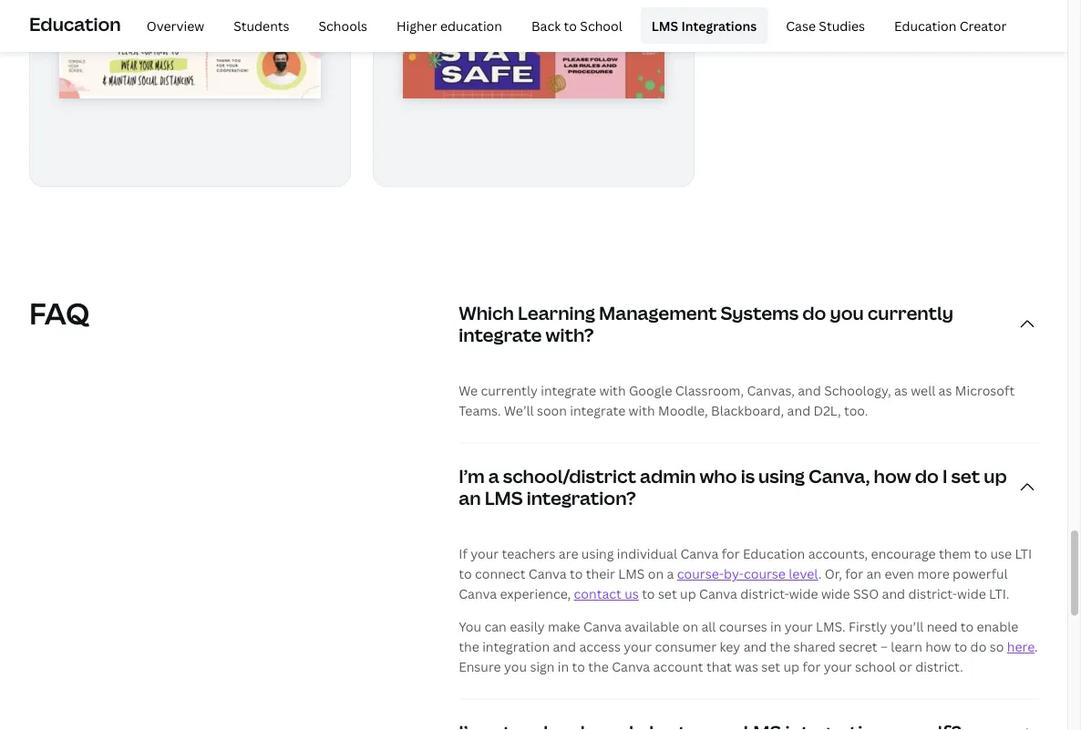 Task type: vqa. For each thing, say whether or not it's contained in the screenshot.
TYPE
no



Task type: describe. For each thing, give the bounding box(es) containing it.
case
[[786, 17, 816, 34]]

use
[[990, 545, 1012, 562]]

more
[[917, 565, 950, 582]]

courses
[[719, 618, 767, 635]]

accounts,
[[808, 545, 868, 562]]

microsoft
[[955, 382, 1015, 399]]

lti
[[1015, 545, 1032, 562]]

district.
[[915, 658, 963, 675]]

1 vertical spatial integrate
[[541, 382, 596, 399]]

to inside . ensure you sign in to the canva account that was set up for your school or district.
[[572, 658, 585, 675]]

available
[[625, 618, 679, 635]]

a inside if your teachers are using individual canva for education accounts, encourage them to use lti to connect canva to their lms on a
[[667, 565, 674, 582]]

canva inside . ensure you sign in to the canva account that was set up for your school or district.
[[612, 658, 650, 675]]

canva,
[[809, 463, 870, 489]]

3 wide from the left
[[957, 585, 986, 602]]

0 horizontal spatial set
[[658, 585, 677, 602]]

0 horizontal spatial the
[[459, 638, 479, 655]]

you'll
[[890, 618, 924, 635]]

systems
[[721, 300, 799, 325]]

with?
[[546, 322, 594, 347]]

individual
[[617, 545, 677, 562]]

sso
[[853, 585, 879, 602]]

integrations
[[681, 17, 757, 34]]

you
[[459, 618, 481, 635]]

to up powerful
[[974, 545, 987, 562]]

1 wide from the left
[[789, 585, 818, 602]]

here link
[[1007, 638, 1035, 655]]

contact us link
[[574, 585, 639, 602]]

consumer
[[655, 638, 717, 655]]

teachers
[[502, 545, 556, 562]]

and down even at the right bottom
[[882, 585, 905, 602]]

school
[[580, 17, 622, 34]]

red colour pop classroom health and safety university back to school banner image
[[403, 33, 665, 99]]

to right need
[[961, 618, 974, 635]]

which learning management systems do you currently integrate with? button
[[459, 280, 1038, 368]]

menu bar containing overview
[[128, 7, 1018, 44]]

pink orange and green organic and handcrafted classroom health and safety high school back to school banner image
[[59, 33, 321, 99]]

higher education link
[[386, 7, 513, 44]]

an inside . or, for an even more powerful canva experience,
[[866, 565, 881, 582]]

the inside . ensure you sign in to the canva account that was set up for your school or district.
[[588, 658, 609, 675]]

to right us
[[642, 585, 655, 602]]

easily
[[510, 618, 545, 635]]

1 as from the left
[[894, 382, 908, 399]]

students link
[[223, 7, 300, 44]]

studies
[[819, 17, 865, 34]]

1 vertical spatial with
[[629, 402, 655, 419]]

do inside which learning management systems do you currently integrate with?
[[802, 300, 826, 325]]

contact
[[574, 585, 622, 602]]

currently inside the we currently integrate with google classroom, canvas, and schoology, as well as microsoft teams. we'll soon integrate with moodle, blackboard, and d2l, too.
[[481, 382, 538, 399]]

or,
[[825, 565, 842, 582]]

education creator
[[894, 17, 1007, 34]]

education inside if your teachers are using individual canva for education accounts, encourage them to use lti to connect canva to their lms on a
[[743, 545, 805, 562]]

or
[[899, 658, 912, 675]]

lms inside i'm a school/district admin who is using canva, how do i set up an lms integration?
[[485, 485, 523, 510]]

lms.
[[816, 618, 846, 635]]

back to school
[[531, 17, 622, 34]]

for inside . or, for an even more powerful canva experience,
[[845, 565, 863, 582]]

i'm
[[459, 463, 485, 489]]

lti.
[[989, 585, 1009, 602]]

. ensure you sign in to the canva account that was set up for your school or district.
[[459, 638, 1038, 675]]

1 district- from the left
[[740, 585, 789, 602]]

course-by-course level
[[677, 565, 818, 582]]

ensure
[[459, 658, 501, 675]]

canva up experience,
[[529, 565, 567, 582]]

management
[[599, 300, 717, 325]]

contact us to set up canva district-wide wide sso and district-wide lti.
[[574, 585, 1009, 602]]

2 as from the left
[[939, 382, 952, 399]]

can
[[484, 618, 507, 635]]

your down available
[[624, 638, 652, 655]]

that
[[706, 658, 732, 675]]

canva down by-
[[699, 585, 737, 602]]

make
[[548, 618, 580, 635]]

education for education creator
[[894, 17, 957, 34]]

admin
[[640, 463, 696, 489]]

are
[[559, 545, 578, 562]]

canva inside you can easily make canva available on all courses in your lms. firstly you'll need to enable the integration and access your consumer key and the shared secret – learn how to do so
[[583, 618, 622, 635]]

integration
[[482, 638, 550, 655]]

your up shared
[[785, 618, 813, 635]]

course-
[[677, 565, 724, 582]]

and up d2l,
[[798, 382, 821, 399]]

lms integrations
[[652, 17, 757, 34]]

0 horizontal spatial with
[[599, 382, 626, 399]]

integrate inside which learning management systems do you currently integrate with?
[[459, 322, 542, 347]]

we'll
[[504, 402, 534, 419]]

your inside . ensure you sign in to the canva account that was set up for your school or district.
[[824, 658, 852, 675]]

how inside i'm a school/district admin who is using canva, how do i set up an lms integration?
[[874, 463, 911, 489]]

which learning management systems do you currently integrate with?
[[459, 300, 953, 347]]

education
[[440, 17, 502, 34]]

you can easily make canva available on all courses in your lms. firstly you'll need to enable the integration and access your consumer key and the shared secret – learn how to do so
[[459, 618, 1019, 655]]

i'm a school/district admin who is using canva, how do i set up an lms integration? button
[[459, 443, 1038, 531]]

on inside you can easily make canva available on all courses in your lms. firstly you'll need to enable the integration and access your consumer key and the shared secret – learn how to do so
[[682, 618, 698, 635]]

was
[[735, 658, 758, 675]]

sign
[[530, 658, 555, 675]]



Task type: locate. For each thing, give the bounding box(es) containing it.
0 vertical spatial how
[[874, 463, 911, 489]]

as right well
[[939, 382, 952, 399]]

0 horizontal spatial district-
[[740, 585, 789, 602]]

students
[[234, 17, 289, 34]]

your right if
[[471, 545, 499, 562]]

using inside if your teachers are using individual canva for education accounts, encourage them to use lti to connect canva to their lms on a
[[581, 545, 614, 562]]

1 horizontal spatial as
[[939, 382, 952, 399]]

the left shared
[[770, 638, 790, 655]]

0 horizontal spatial as
[[894, 382, 908, 399]]

0 vertical spatial on
[[648, 565, 664, 582]]

1 horizontal spatial the
[[588, 658, 609, 675]]

–
[[881, 638, 888, 655]]

up for that
[[784, 658, 800, 675]]

1 horizontal spatial lms
[[618, 565, 645, 582]]

for down shared
[[803, 658, 821, 675]]

1 horizontal spatial you
[[830, 300, 864, 325]]

1 horizontal spatial education
[[743, 545, 805, 562]]

0 vertical spatial for
[[722, 545, 740, 562]]

0 horizontal spatial how
[[874, 463, 911, 489]]

0 horizontal spatial wide
[[789, 585, 818, 602]]

1 vertical spatial how
[[925, 638, 951, 655]]

integrate right soon
[[570, 402, 626, 419]]

connect
[[475, 565, 525, 582]]

by-
[[724, 565, 744, 582]]

2 horizontal spatial set
[[951, 463, 980, 489]]

school/district
[[503, 463, 636, 489]]

back to school link
[[520, 7, 633, 44]]

canva down connect at the bottom left of the page
[[459, 585, 497, 602]]

. for course-by-course level
[[818, 565, 822, 582]]

. for here
[[1035, 638, 1038, 655]]

course-by-course level link
[[677, 565, 818, 582]]

an up if
[[459, 485, 481, 510]]

a right "i'm"
[[488, 463, 499, 489]]

you
[[830, 300, 864, 325], [504, 658, 527, 675]]

1 horizontal spatial .
[[1035, 638, 1038, 655]]

1 vertical spatial on
[[682, 618, 698, 635]]

do inside i'm a school/district admin who is using canva, how do i set up an lms integration?
[[915, 463, 939, 489]]

integrate up soon
[[541, 382, 596, 399]]

their
[[586, 565, 615, 582]]

your down secret
[[824, 658, 852, 675]]

back
[[531, 17, 561, 34]]

0 vertical spatial a
[[488, 463, 499, 489]]

moodle,
[[658, 402, 708, 419]]

lms inside menu bar
[[652, 17, 678, 34]]

in inside . ensure you sign in to the canva account that was set up for your school or district.
[[558, 658, 569, 675]]

1 horizontal spatial in
[[770, 618, 782, 635]]

you inside . ensure you sign in to the canva account that was set up for your school or district.
[[504, 658, 527, 675]]

i'm a school/district admin who is using canva, how do i set up an lms integration?
[[459, 463, 1007, 510]]

currently inside which learning management systems do you currently integrate with?
[[868, 300, 953, 325]]

to inside menu bar
[[564, 17, 577, 34]]

key
[[720, 638, 740, 655]]

on
[[648, 565, 664, 582], [682, 618, 698, 635]]

schoology,
[[824, 382, 891, 399]]

0 horizontal spatial you
[[504, 658, 527, 675]]

1 vertical spatial set
[[658, 585, 677, 602]]

do inside you can easily make canva available on all courses in your lms. firstly you'll need to enable the integration and access your consumer key and the shared secret – learn how to do so
[[970, 638, 987, 655]]

i
[[942, 463, 947, 489]]

your inside if your teachers are using individual canva for education accounts, encourage them to use lti to connect canva to their lms on a
[[471, 545, 499, 562]]

too.
[[844, 402, 868, 419]]

1 horizontal spatial wide
[[821, 585, 850, 602]]

2 vertical spatial up
[[784, 658, 800, 675]]

using right is
[[759, 463, 805, 489]]

is
[[741, 463, 755, 489]]

1 vertical spatial .
[[1035, 638, 1038, 655]]

1 horizontal spatial on
[[682, 618, 698, 635]]

do left so
[[970, 638, 987, 655]]

soon
[[537, 402, 567, 419]]

1 vertical spatial do
[[915, 463, 939, 489]]

well
[[911, 382, 935, 399]]

currently
[[868, 300, 953, 325], [481, 382, 538, 399]]

lms left the integrations
[[652, 17, 678, 34]]

canva up access
[[583, 618, 622, 635]]

faq
[[29, 293, 90, 333]]

1 horizontal spatial an
[[866, 565, 881, 582]]

to down access
[[572, 658, 585, 675]]

which
[[459, 300, 514, 325]]

1 vertical spatial you
[[504, 658, 527, 675]]

0 horizontal spatial a
[[488, 463, 499, 489]]

education for education
[[29, 11, 121, 36]]

you inside which learning management systems do you currently integrate with?
[[830, 300, 864, 325]]

how inside you can easily make canva available on all courses in your lms. firstly you'll need to enable the integration and access your consumer key and the shared secret – learn how to do so
[[925, 638, 951, 655]]

2 horizontal spatial the
[[770, 638, 790, 655]]

0 vertical spatial integrate
[[459, 322, 542, 347]]

in right courses
[[770, 618, 782, 635]]

integrate up 'we'
[[459, 322, 542, 347]]

lms right "i'm"
[[485, 485, 523, 510]]

2 vertical spatial set
[[761, 658, 780, 675]]

we currently integrate with google classroom, canvas, and schoology, as well as microsoft teams. we'll soon integrate with moodle, blackboard, and d2l, too.
[[459, 382, 1015, 419]]

set for do
[[951, 463, 980, 489]]

1 horizontal spatial how
[[925, 638, 951, 655]]

set inside i'm a school/district admin who is using canva, how do i set up an lms integration?
[[951, 463, 980, 489]]

up for do
[[984, 463, 1007, 489]]

lms up us
[[618, 565, 645, 582]]

currently up we'll
[[481, 382, 538, 399]]

a inside i'm a school/district admin who is using canva, how do i set up an lms integration?
[[488, 463, 499, 489]]

to down if
[[459, 565, 472, 582]]

in
[[770, 618, 782, 635], [558, 658, 569, 675]]

. inside . or, for an even more powerful canva experience,
[[818, 565, 822, 582]]

do
[[802, 300, 826, 325], [915, 463, 939, 489], [970, 638, 987, 655]]

to down are
[[570, 565, 583, 582]]

. left 'or,' on the right
[[818, 565, 822, 582]]

0 horizontal spatial do
[[802, 300, 826, 325]]

2 wide from the left
[[821, 585, 850, 602]]

up right i
[[984, 463, 1007, 489]]

1 vertical spatial an
[[866, 565, 881, 582]]

canva up course- at the right bottom of page
[[680, 545, 719, 562]]

district- down "course"
[[740, 585, 789, 602]]

2 horizontal spatial lms
[[652, 17, 678, 34]]

powerful
[[953, 565, 1008, 582]]

the down access
[[588, 658, 609, 675]]

0 horizontal spatial in
[[558, 658, 569, 675]]

1 horizontal spatial for
[[803, 658, 821, 675]]

lms integrations link
[[641, 7, 768, 44]]

encourage
[[871, 545, 936, 562]]

2 vertical spatial for
[[803, 658, 821, 675]]

how left i
[[874, 463, 911, 489]]

on left the all
[[682, 618, 698, 635]]

how
[[874, 463, 911, 489], [925, 638, 951, 655]]

2 vertical spatial lms
[[618, 565, 645, 582]]

up inside i'm a school/district admin who is using canva, how do i set up an lms integration?
[[984, 463, 1007, 489]]

0 vertical spatial set
[[951, 463, 980, 489]]

. right so
[[1035, 638, 1038, 655]]

1 horizontal spatial do
[[915, 463, 939, 489]]

0 vertical spatial you
[[830, 300, 864, 325]]

on down individual
[[648, 565, 664, 582]]

1 vertical spatial using
[[581, 545, 614, 562]]

them
[[939, 545, 971, 562]]

0 vertical spatial .
[[818, 565, 822, 582]]

using
[[759, 463, 805, 489], [581, 545, 614, 562]]

up down shared
[[784, 658, 800, 675]]

set right us
[[658, 585, 677, 602]]

classroom,
[[675, 382, 744, 399]]

in inside you can easily make canva available on all courses in your lms. firstly you'll need to enable the integration and access your consumer key and the shared secret – learn how to do so
[[770, 618, 782, 635]]

2 horizontal spatial do
[[970, 638, 987, 655]]

0 horizontal spatial .
[[818, 565, 822, 582]]

canva inside . or, for an even more powerful canva experience,
[[459, 585, 497, 602]]

for inside . ensure you sign in to the canva account that was set up for your school or district.
[[803, 658, 821, 675]]

secret
[[839, 638, 877, 655]]

0 horizontal spatial using
[[581, 545, 614, 562]]

for up by-
[[722, 545, 740, 562]]

set
[[951, 463, 980, 489], [658, 585, 677, 602], [761, 658, 780, 675]]

1 horizontal spatial using
[[759, 463, 805, 489]]

how up district. at the right bottom of page
[[925, 638, 951, 655]]

an inside i'm a school/district admin who is using canva, how do i set up an lms integration?
[[459, 485, 481, 510]]

0 horizontal spatial up
[[680, 585, 696, 602]]

for inside if your teachers are using individual canva for education accounts, encourage them to use lti to connect canva to their lms on a
[[722, 545, 740, 562]]

0 vertical spatial currently
[[868, 300, 953, 325]]

lms
[[652, 17, 678, 34], [485, 485, 523, 510], [618, 565, 645, 582]]

schools
[[319, 17, 367, 34]]

you down integration
[[504, 658, 527, 675]]

0 horizontal spatial currently
[[481, 382, 538, 399]]

canva
[[680, 545, 719, 562], [529, 565, 567, 582], [459, 585, 497, 602], [699, 585, 737, 602], [583, 618, 622, 635], [612, 658, 650, 675]]

1 horizontal spatial currently
[[868, 300, 953, 325]]

you up schoology, at the right
[[830, 300, 864, 325]]

0 vertical spatial an
[[459, 485, 481, 510]]

course
[[744, 565, 786, 582]]

1 horizontal spatial a
[[667, 565, 674, 582]]

to right back
[[564, 17, 577, 34]]

on inside if your teachers are using individual canva for education accounts, encourage them to use lti to connect canva to their lms on a
[[648, 565, 664, 582]]

us
[[625, 585, 639, 602]]

and left d2l,
[[787, 402, 811, 419]]

all
[[701, 618, 716, 635]]

1 vertical spatial in
[[558, 658, 569, 675]]

and up was
[[743, 638, 767, 655]]

who
[[700, 463, 737, 489]]

and down make
[[553, 638, 576, 655]]

access
[[579, 638, 621, 655]]

0 horizontal spatial education
[[29, 11, 121, 36]]

shared
[[793, 638, 836, 655]]

1 horizontal spatial district-
[[908, 585, 957, 602]]

blackboard,
[[711, 402, 784, 419]]

canvas,
[[747, 382, 795, 399]]

1 vertical spatial currently
[[481, 382, 538, 399]]

for right 'or,' on the right
[[845, 565, 863, 582]]

set right was
[[761, 658, 780, 675]]

if
[[459, 545, 467, 562]]

0 vertical spatial up
[[984, 463, 1007, 489]]

currently up well
[[868, 300, 953, 325]]

canva down access
[[612, 658, 650, 675]]

2 horizontal spatial for
[[845, 565, 863, 582]]

1 vertical spatial up
[[680, 585, 696, 602]]

even
[[885, 565, 914, 582]]

overview
[[146, 17, 204, 34]]

case studies link
[[775, 7, 876, 44]]

overview link
[[136, 7, 215, 44]]

higher education
[[396, 17, 502, 34]]

teams.
[[459, 402, 501, 419]]

school
[[855, 658, 896, 675]]

the down you
[[459, 638, 479, 655]]

d2l,
[[814, 402, 841, 419]]

2 district- from the left
[[908, 585, 957, 602]]

0 vertical spatial using
[[759, 463, 805, 489]]

menu bar
[[128, 7, 1018, 44]]

account
[[653, 658, 703, 675]]

2 horizontal spatial up
[[984, 463, 1007, 489]]

wide down powerful
[[957, 585, 986, 602]]

need
[[927, 618, 958, 635]]

0 horizontal spatial lms
[[485, 485, 523, 510]]

to down need
[[954, 638, 967, 655]]

do left i
[[915, 463, 939, 489]]

using inside i'm a school/district admin who is using canva, how do i set up an lms integration?
[[759, 463, 805, 489]]

creator
[[960, 17, 1007, 34]]

in right sign
[[558, 658, 569, 675]]

set right i
[[951, 463, 980, 489]]

up down course- at the right bottom of page
[[680, 585, 696, 602]]

with down google
[[629, 402, 655, 419]]

1 horizontal spatial up
[[784, 658, 800, 675]]

wide down 'or,' on the right
[[821, 585, 850, 602]]

so
[[990, 638, 1004, 655]]

set inside . ensure you sign in to the canva account that was set up for your school or district.
[[761, 658, 780, 675]]

0 vertical spatial do
[[802, 300, 826, 325]]

firstly
[[849, 618, 887, 635]]

with left google
[[599, 382, 626, 399]]

as left well
[[894, 382, 908, 399]]

level
[[789, 565, 818, 582]]

education creator link
[[883, 7, 1018, 44]]

0 vertical spatial with
[[599, 382, 626, 399]]

0 vertical spatial lms
[[652, 17, 678, 34]]

1 horizontal spatial with
[[629, 402, 655, 419]]

0 horizontal spatial for
[[722, 545, 740, 562]]

for
[[722, 545, 740, 562], [845, 565, 863, 582], [803, 658, 821, 675]]

0 horizontal spatial an
[[459, 485, 481, 510]]

do right systems
[[802, 300, 826, 325]]

lms inside if your teachers are using individual canva for education accounts, encourage them to use lti to connect canva to their lms on a
[[618, 565, 645, 582]]

an up 'sso'
[[866, 565, 881, 582]]

district- down more
[[908, 585, 957, 602]]

.
[[818, 565, 822, 582], [1035, 638, 1038, 655]]

the
[[459, 638, 479, 655], [770, 638, 790, 655], [588, 658, 609, 675]]

a left course- at the right bottom of page
[[667, 565, 674, 582]]

2 vertical spatial do
[[970, 638, 987, 655]]

. inside . ensure you sign in to the canva account that was set up for your school or district.
[[1035, 638, 1038, 655]]

1 vertical spatial lms
[[485, 485, 523, 510]]

and
[[798, 382, 821, 399], [787, 402, 811, 419], [882, 585, 905, 602], [553, 638, 576, 655], [743, 638, 767, 655]]

. or, for an even more powerful canva experience,
[[459, 565, 1008, 602]]

set for that
[[761, 658, 780, 675]]

integration?
[[527, 485, 636, 510]]

higher
[[396, 17, 437, 34]]

we
[[459, 382, 478, 399]]

0 vertical spatial in
[[770, 618, 782, 635]]

0 horizontal spatial on
[[648, 565, 664, 582]]

wide down 'level'
[[789, 585, 818, 602]]

2 horizontal spatial education
[[894, 17, 957, 34]]

1 vertical spatial for
[[845, 565, 863, 582]]

2 horizontal spatial wide
[[957, 585, 986, 602]]

2 vertical spatial integrate
[[570, 402, 626, 419]]

enable
[[977, 618, 1019, 635]]

using up their
[[581, 545, 614, 562]]

if your teachers are using individual canva for education accounts, encourage them to use lti to connect canva to their lms on a
[[459, 545, 1032, 582]]

up inside . ensure you sign in to the canva account that was set up for your school or district.
[[784, 658, 800, 675]]

learning
[[518, 300, 595, 325]]

1 horizontal spatial set
[[761, 658, 780, 675]]

1 vertical spatial a
[[667, 565, 674, 582]]

case studies
[[786, 17, 865, 34]]



